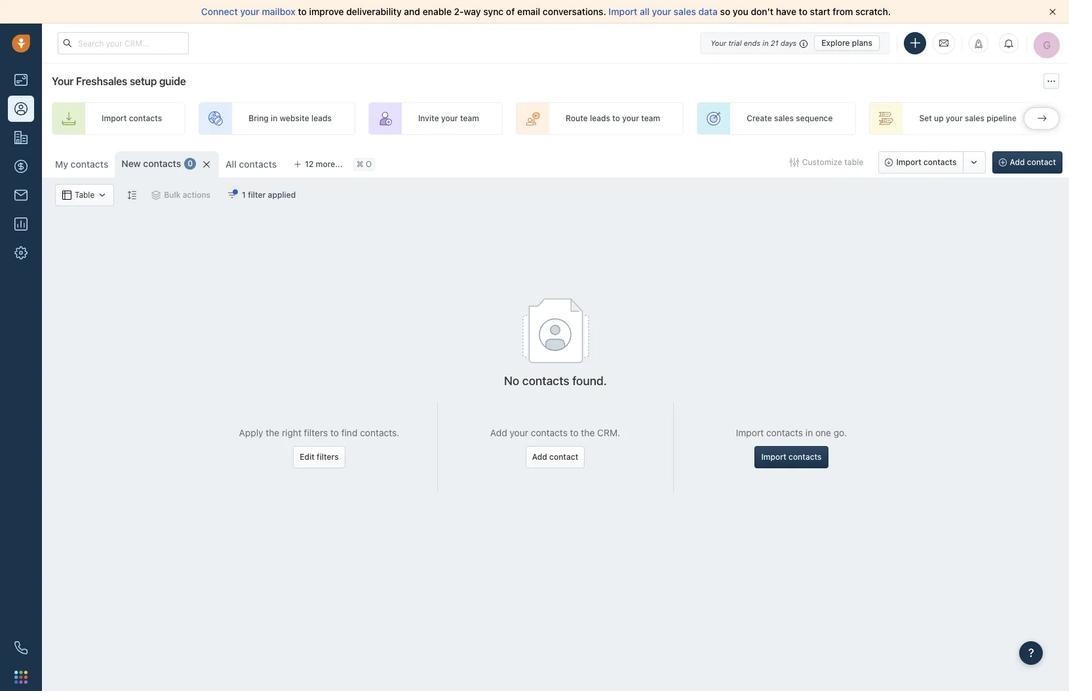 Task type: vqa. For each thing, say whether or not it's contained in the screenshot.


Task type: locate. For each thing, give the bounding box(es) containing it.
contacts
[[129, 114, 162, 124], [924, 157, 957, 167], [143, 158, 181, 169], [71, 159, 108, 170], [239, 159, 277, 170], [522, 374, 570, 388], [531, 427, 568, 438], [766, 427, 803, 438], [789, 452, 822, 462]]

1 vertical spatial filters
[[317, 452, 339, 462]]

your right route
[[622, 114, 639, 124]]

1 horizontal spatial import contacts button
[[879, 151, 963, 174]]

import contacts
[[102, 114, 162, 124], [896, 157, 957, 167], [761, 452, 822, 462]]

all
[[226, 159, 237, 170]]

0 vertical spatial your
[[711, 38, 727, 47]]

2 vertical spatial add
[[532, 452, 547, 462]]

to left crm.
[[570, 427, 579, 438]]

0 horizontal spatial add
[[490, 427, 507, 438]]

sales
[[674, 6, 696, 17], [774, 114, 794, 124], [965, 114, 985, 124]]

container_wx8msf4aqz5i3rn1 image right table
[[98, 191, 107, 200]]

my contacts button
[[49, 151, 115, 178], [55, 159, 108, 170]]

1 filter applied button
[[219, 184, 304, 207]]

import contacts down "import contacts in one go."
[[761, 452, 822, 462]]

your
[[711, 38, 727, 47], [52, 75, 74, 87]]

1 vertical spatial import contacts button
[[755, 446, 828, 469]]

add contact
[[1010, 157, 1056, 167], [532, 452, 578, 462]]

no contacts found.
[[504, 374, 607, 388]]

the
[[266, 427, 279, 438], [581, 427, 595, 438]]

2 horizontal spatial sales
[[965, 114, 985, 124]]

21
[[771, 38, 779, 47]]

2 horizontal spatial import contacts
[[896, 157, 957, 167]]

go.
[[834, 427, 847, 438]]

1 horizontal spatial your
[[711, 38, 727, 47]]

connect your mailbox link
[[201, 6, 298, 17]]

add contact down pipeline
[[1010, 157, 1056, 167]]

of
[[506, 6, 515, 17]]

import contacts button down "import contacts in one go."
[[755, 446, 828, 469]]

0 horizontal spatial leads
[[311, 114, 332, 124]]

1 horizontal spatial container_wx8msf4aqz5i3rn1 image
[[790, 158, 799, 167]]

new
[[122, 158, 141, 169]]

import contacts down setup
[[102, 114, 162, 124]]

create sales sequence
[[747, 114, 833, 124]]

1 vertical spatial in
[[271, 114, 278, 124]]

1 vertical spatial import contacts
[[896, 157, 957, 167]]

table
[[75, 190, 95, 200]]

3 container_wx8msf4aqz5i3rn1 image from the left
[[228, 191, 237, 200]]

right
[[282, 427, 302, 438]]

0 vertical spatial add
[[1010, 157, 1025, 167]]

1 horizontal spatial in
[[763, 38, 769, 47]]

customize table
[[802, 157, 864, 167]]

ends
[[744, 38, 761, 47]]

your freshsales setup guide
[[52, 75, 186, 87]]

edit
[[300, 452, 315, 462]]

so
[[720, 6, 730, 17]]

import contacts button down set
[[879, 151, 963, 174]]

1 horizontal spatial container_wx8msf4aqz5i3rn1 image
[[152, 191, 161, 200]]

add contact button down add your contacts to the crm.
[[526, 446, 585, 469]]

2 team from the left
[[641, 114, 660, 124]]

your left the freshsales at top
[[52, 75, 74, 87]]

1 horizontal spatial team
[[641, 114, 660, 124]]

no
[[504, 374, 520, 388]]

all contacts button
[[219, 151, 283, 178], [226, 159, 277, 170]]

0 vertical spatial in
[[763, 38, 769, 47]]

1 vertical spatial container_wx8msf4aqz5i3rn1 image
[[98, 191, 107, 200]]

container_wx8msf4aqz5i3rn1 image for table
[[62, 191, 71, 200]]

one
[[816, 427, 831, 438]]

1 container_wx8msf4aqz5i3rn1 image from the left
[[62, 191, 71, 200]]

container_wx8msf4aqz5i3rn1 image left table
[[62, 191, 71, 200]]

12
[[305, 159, 314, 169]]

sales left data
[[674, 6, 696, 17]]

0
[[188, 159, 193, 169]]

2 horizontal spatial in
[[806, 427, 813, 438]]

1 vertical spatial add contact
[[532, 452, 578, 462]]

2 horizontal spatial container_wx8msf4aqz5i3rn1 image
[[228, 191, 237, 200]]

sales left pipeline
[[965, 114, 985, 124]]

import contacts button
[[879, 151, 963, 174], [755, 446, 828, 469]]

leads right "website"
[[311, 114, 332, 124]]

edit filters button
[[293, 446, 345, 469]]

have
[[776, 6, 797, 17]]

add contact button
[[992, 151, 1063, 174], [526, 446, 585, 469]]

my
[[55, 159, 68, 170]]

0 vertical spatial contact
[[1027, 157, 1056, 167]]

route leads to your team link
[[516, 102, 684, 135]]

days
[[781, 38, 797, 47]]

all contacts
[[226, 159, 277, 170]]

container_wx8msf4aqz5i3rn1 image inside bulk actions button
[[152, 191, 161, 200]]

to left find
[[330, 427, 339, 438]]

⌘ o
[[356, 160, 372, 169]]

enable
[[423, 6, 452, 17]]

explore plans link
[[814, 35, 880, 51]]

in
[[763, 38, 769, 47], [271, 114, 278, 124], [806, 427, 813, 438]]

contacts down "import contacts in one go."
[[789, 452, 822, 462]]

add contact button down pipeline
[[992, 151, 1063, 174]]

plans
[[852, 38, 873, 48]]

in left 21
[[763, 38, 769, 47]]

container_wx8msf4aqz5i3rn1 image inside 'table' dropdown button
[[62, 191, 71, 200]]

team
[[460, 114, 479, 124], [641, 114, 660, 124]]

applied
[[268, 190, 296, 200]]

add down pipeline
[[1010, 157, 1025, 167]]

and
[[404, 6, 420, 17]]

explore
[[822, 38, 850, 48]]

0 horizontal spatial the
[[266, 427, 279, 438]]

leads
[[311, 114, 332, 124], [590, 114, 610, 124]]

your for your freshsales setup guide
[[52, 75, 74, 87]]

0 horizontal spatial add contact button
[[526, 446, 585, 469]]

phone element
[[8, 635, 34, 662]]

container_wx8msf4aqz5i3rn1 image left customize
[[790, 158, 799, 167]]

your for your trial ends in 21 days
[[711, 38, 727, 47]]

add your contacts to the crm.
[[490, 427, 620, 438]]

import contacts in one go.
[[736, 427, 847, 438]]

0 vertical spatial add contact button
[[992, 151, 1063, 174]]

my contacts
[[55, 159, 108, 170]]

email
[[517, 6, 540, 17]]

import
[[609, 6, 637, 17], [102, 114, 127, 124], [896, 157, 922, 167], [736, 427, 764, 438], [761, 452, 787, 462]]

add contact down add your contacts to the crm.
[[532, 452, 578, 462]]

import contacts link
[[52, 102, 186, 135]]

2 container_wx8msf4aqz5i3rn1 image from the left
[[152, 191, 161, 200]]

in right bring
[[271, 114, 278, 124]]

contacts right no
[[522, 374, 570, 388]]

0 horizontal spatial team
[[460, 114, 479, 124]]

all
[[640, 6, 650, 17]]

style_myh0__igzzd8unmi image
[[127, 190, 137, 200]]

your right invite
[[441, 114, 458, 124]]

your left trial
[[711, 38, 727, 47]]

contacts down the up
[[924, 157, 957, 167]]

1 horizontal spatial import contacts
[[761, 452, 822, 462]]

the left right
[[266, 427, 279, 438]]

0 horizontal spatial container_wx8msf4aqz5i3rn1 image
[[62, 191, 71, 200]]

container_wx8msf4aqz5i3rn1 image
[[790, 158, 799, 167], [98, 191, 107, 200]]

0 horizontal spatial your
[[52, 75, 74, 87]]

up
[[934, 114, 944, 124]]

bulk actions
[[164, 190, 211, 200]]

conversations.
[[543, 6, 606, 17]]

container_wx8msf4aqz5i3rn1 image
[[62, 191, 71, 200], [152, 191, 161, 200], [228, 191, 237, 200]]

0 vertical spatial container_wx8msf4aqz5i3rn1 image
[[790, 158, 799, 167]]

apply the right filters to find contacts.
[[239, 427, 399, 438]]

1 vertical spatial add contact button
[[526, 446, 585, 469]]

your inside route leads to your team link
[[622, 114, 639, 124]]

to right route
[[612, 114, 620, 124]]

scratch.
[[856, 6, 891, 17]]

2 vertical spatial in
[[806, 427, 813, 438]]

1 horizontal spatial add contact button
[[992, 151, 1063, 174]]

1 vertical spatial contact
[[549, 452, 578, 462]]

import contacts down set
[[896, 157, 957, 167]]

contacts inside group
[[924, 157, 957, 167]]

your
[[240, 6, 260, 17], [652, 6, 671, 17], [441, 114, 458, 124], [622, 114, 639, 124], [946, 114, 963, 124], [510, 427, 528, 438]]

close image
[[1050, 9, 1056, 15]]

add down no
[[490, 427, 507, 438]]

0 horizontal spatial import contacts
[[102, 114, 162, 124]]

1 horizontal spatial the
[[581, 427, 595, 438]]

container_wx8msf4aqz5i3rn1 image left 1
[[228, 191, 237, 200]]

bulk
[[164, 190, 181, 200]]

1 horizontal spatial add
[[532, 452, 547, 462]]

send email image
[[939, 38, 949, 49]]

2 vertical spatial import contacts
[[761, 452, 822, 462]]

2-
[[454, 6, 464, 17]]

0 vertical spatial import contacts button
[[879, 151, 963, 174]]

the left crm.
[[581, 427, 595, 438]]

0 horizontal spatial container_wx8msf4aqz5i3rn1 image
[[98, 191, 107, 200]]

filters right edit on the left bottom
[[317, 452, 339, 462]]

invite your team link
[[368, 102, 503, 135]]

customize
[[802, 157, 842, 167]]

1 horizontal spatial leads
[[590, 114, 610, 124]]

0 vertical spatial add contact
[[1010, 157, 1056, 167]]

to right mailbox
[[298, 6, 307, 17]]

0 horizontal spatial add contact
[[532, 452, 578, 462]]

to
[[298, 6, 307, 17], [799, 6, 808, 17], [612, 114, 620, 124], [330, 427, 339, 438], [570, 427, 579, 438]]

leads right route
[[590, 114, 610, 124]]

1 the from the left
[[266, 427, 279, 438]]

0 vertical spatial import contacts
[[102, 114, 162, 124]]

sales right create
[[774, 114, 794, 124]]

in left one
[[806, 427, 813, 438]]

1 vertical spatial your
[[52, 75, 74, 87]]

your right the up
[[946, 114, 963, 124]]

add down add your contacts to the crm.
[[532, 452, 547, 462]]

container_wx8msf4aqz5i3rn1 image left bulk
[[152, 191, 161, 200]]

filters right right
[[304, 427, 328, 438]]

0 horizontal spatial in
[[271, 114, 278, 124]]

bring
[[249, 114, 269, 124]]

bulk actions button
[[143, 184, 219, 207]]



Task type: describe. For each thing, give the bounding box(es) containing it.
contacts right 'my'
[[71, 159, 108, 170]]

12 more... button
[[287, 155, 350, 174]]

pipeline
[[987, 114, 1017, 124]]

1 vertical spatial add
[[490, 427, 507, 438]]

import inside group
[[896, 157, 922, 167]]

0 horizontal spatial contact
[[549, 452, 578, 462]]

phone image
[[14, 642, 28, 655]]

route leads to your team
[[566, 114, 660, 124]]

apply
[[239, 427, 263, 438]]

new contacts link
[[122, 157, 181, 170]]

actions
[[183, 190, 211, 200]]

freshworks switcher image
[[14, 671, 28, 684]]

12 more...
[[305, 159, 343, 169]]

0 horizontal spatial import contacts button
[[755, 446, 828, 469]]

bring in website leads
[[249, 114, 332, 124]]

start
[[810, 6, 831, 17]]

container_wx8msf4aqz5i3rn1 image inside the customize table button
[[790, 158, 799, 167]]

guide
[[159, 75, 186, 87]]

1 horizontal spatial add contact
[[1010, 157, 1056, 167]]

⌘
[[356, 160, 364, 169]]

what's new image
[[974, 39, 983, 49]]

0 vertical spatial filters
[[304, 427, 328, 438]]

your right all
[[652, 6, 671, 17]]

1 team from the left
[[460, 114, 479, 124]]

contacts right all
[[239, 159, 277, 170]]

2 horizontal spatial add
[[1010, 157, 1025, 167]]

customize table button
[[781, 151, 872, 174]]

1 filter applied
[[242, 190, 296, 200]]

your inside invite your team link
[[441, 114, 458, 124]]

Search your CRM... text field
[[58, 32, 189, 54]]

1
[[242, 190, 246, 200]]

your inside "set up your sales pipeline" link
[[946, 114, 963, 124]]

import all your sales data link
[[609, 6, 720, 17]]

contacts.
[[360, 427, 399, 438]]

way
[[464, 6, 481, 17]]

you
[[733, 6, 749, 17]]

set up your sales pipeline link
[[870, 102, 1040, 135]]

set up your sales pipeline
[[919, 114, 1017, 124]]

website
[[280, 114, 309, 124]]

filter
[[248, 190, 266, 200]]

new contacts 0
[[122, 158, 193, 169]]

invite your team
[[418, 114, 479, 124]]

connect your mailbox to improve deliverability and enable 2-way sync of email conversations. import all your sales data so you don't have to start from scratch.
[[201, 6, 891, 17]]

create sales sequence link
[[697, 102, 856, 135]]

sync
[[483, 6, 504, 17]]

freshsales
[[76, 75, 127, 87]]

explore plans
[[822, 38, 873, 48]]

deliverability
[[346, 6, 402, 17]]

don't
[[751, 6, 774, 17]]

from
[[833, 6, 853, 17]]

setup
[[130, 75, 157, 87]]

o
[[366, 160, 372, 169]]

1 horizontal spatial sales
[[774, 114, 794, 124]]

set
[[919, 114, 932, 124]]

container_wx8msf4aqz5i3rn1 image for bulk actions
[[152, 191, 161, 200]]

container_wx8msf4aqz5i3rn1 image inside 'table' dropdown button
[[98, 191, 107, 200]]

found.
[[572, 374, 607, 388]]

your left mailbox
[[240, 6, 260, 17]]

2 the from the left
[[581, 427, 595, 438]]

filters inside button
[[317, 452, 339, 462]]

1 leads from the left
[[311, 114, 332, 124]]

data
[[699, 6, 718, 17]]

contacts left 0
[[143, 158, 181, 169]]

2 leads from the left
[[590, 114, 610, 124]]

connect
[[201, 6, 238, 17]]

edit filters
[[300, 452, 339, 462]]

contacts left one
[[766, 427, 803, 438]]

1 horizontal spatial contact
[[1027, 157, 1056, 167]]

crm.
[[597, 427, 620, 438]]

0 horizontal spatial sales
[[674, 6, 696, 17]]

improve
[[309, 6, 344, 17]]

contacts down no contacts found.
[[531, 427, 568, 438]]

import contacts inside group
[[896, 157, 957, 167]]

create
[[747, 114, 772, 124]]

route
[[566, 114, 588, 124]]

mailbox
[[262, 6, 296, 17]]

trial
[[729, 38, 742, 47]]

find
[[341, 427, 358, 438]]

container_wx8msf4aqz5i3rn1 image inside 1 filter applied button
[[228, 191, 237, 200]]

invite
[[418, 114, 439, 124]]

bring in website leads link
[[199, 102, 355, 135]]

sequence
[[796, 114, 833, 124]]

to left start
[[799, 6, 808, 17]]

import contacts group
[[879, 151, 986, 174]]

table button
[[55, 184, 114, 207]]

your down no
[[510, 427, 528, 438]]

contacts down setup
[[129, 114, 162, 124]]

more...
[[316, 159, 343, 169]]



